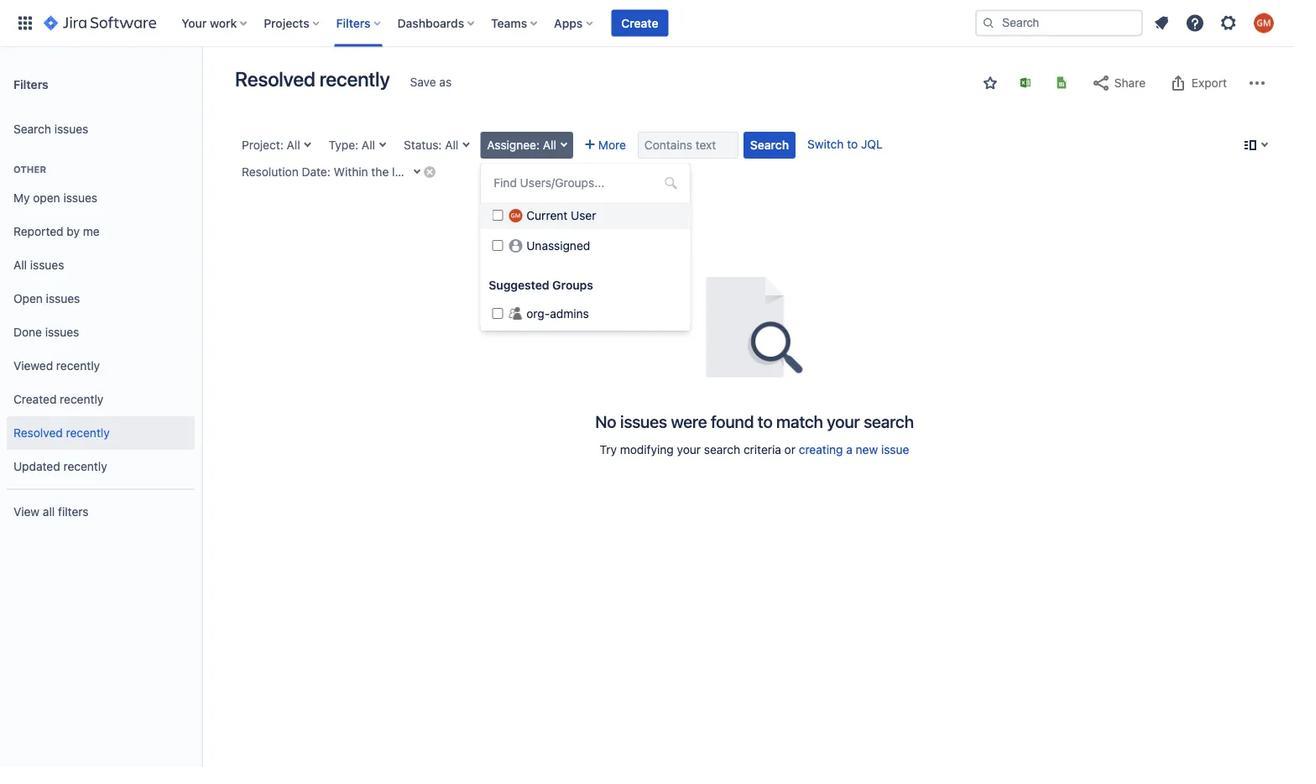 Task type: vqa. For each thing, say whether or not it's contained in the screenshot.
to
yes



Task type: describe. For each thing, give the bounding box(es) containing it.
projects button
[[259, 10, 326, 37]]

recently down 'filters' popup button
[[319, 67, 390, 91]]

date:
[[302, 165, 331, 179]]

status: all
[[404, 138, 458, 152]]

filters button
[[331, 10, 387, 37]]

search image
[[982, 16, 995, 30]]

resolved recently link
[[7, 416, 195, 450]]

resolution
[[242, 165, 299, 179]]

save
[[410, 75, 436, 89]]

created recently link
[[7, 383, 195, 416]]

project:
[[242, 138, 283, 152]]

reported by me
[[13, 225, 100, 238]]

suggested groups
[[489, 278, 593, 292]]

admins
[[550, 307, 589, 321]]

open
[[13, 292, 43, 306]]

save as
[[410, 75, 452, 89]]

last
[[392, 165, 411, 179]]

dashboards button
[[392, 10, 481, 37]]

try
[[600, 443, 617, 457]]

recently for updated recently link at the left bottom of the page
[[63, 460, 107, 473]]

resolved recently inside other group
[[13, 426, 110, 440]]

more
[[598, 138, 626, 152]]

issue
[[881, 443, 909, 457]]

viewed recently
[[13, 359, 100, 373]]

0 horizontal spatial to
[[758, 411, 773, 431]]

teams
[[491, 16, 527, 30]]

save as button
[[402, 69, 460, 96]]

current
[[526, 209, 568, 222]]

reported by me link
[[7, 215, 195, 248]]

recently for the resolved recently link
[[66, 426, 110, 440]]

other
[[13, 164, 46, 175]]

org-admins
[[526, 307, 589, 321]]

filters
[[58, 505, 89, 519]]

more button
[[578, 132, 633, 159]]

all for assignee: all
[[543, 138, 556, 152]]

export
[[1192, 76, 1227, 90]]

within
[[334, 165, 368, 179]]

or
[[784, 443, 796, 457]]

the
[[371, 165, 389, 179]]

search for search
[[750, 138, 789, 152]]

creating
[[799, 443, 843, 457]]

appswitcher icon image
[[15, 13, 35, 33]]

project: all
[[242, 138, 300, 152]]

open
[[33, 191, 60, 205]]

share
[[1114, 76, 1146, 90]]

banner containing your work
[[0, 0, 1294, 47]]

resolved inside other group
[[13, 426, 63, 440]]

modifying
[[620, 443, 674, 457]]

viewed recently link
[[7, 349, 195, 383]]

work
[[210, 16, 237, 30]]

open issues
[[13, 292, 80, 306]]

search button
[[744, 132, 796, 159]]

all for project: all
[[287, 138, 300, 152]]

by
[[67, 225, 80, 238]]

0 vertical spatial to
[[847, 137, 858, 151]]

view all filters link
[[7, 495, 195, 529]]

current user
[[526, 209, 596, 222]]

view all filters
[[13, 505, 89, 519]]

type:
[[329, 138, 358, 152]]

reported
[[13, 225, 63, 238]]

other group
[[7, 146, 195, 488]]

create
[[621, 16, 658, 30]]

viewed
[[13, 359, 53, 373]]

done issues link
[[7, 316, 195, 349]]

projects
[[264, 16, 309, 30]]

settings image
[[1219, 13, 1239, 33]]

my open issues link
[[7, 181, 195, 215]]

small image
[[984, 76, 997, 90]]

notifications image
[[1151, 13, 1172, 33]]

export button
[[1160, 70, 1235, 97]]

open in google sheets image
[[1055, 76, 1068, 89]]

0 horizontal spatial your
[[677, 443, 701, 457]]

default image
[[664, 176, 678, 190]]

all for status: all
[[445, 138, 458, 152]]

status:
[[404, 138, 442, 152]]



Task type: locate. For each thing, give the bounding box(es) containing it.
0 vertical spatial search
[[864, 411, 914, 431]]

help image
[[1185, 13, 1205, 33]]

0 vertical spatial resolved
[[235, 67, 315, 91]]

search inside button
[[750, 138, 789, 152]]

search issues link
[[7, 112, 195, 146]]

0 horizontal spatial resolved
[[13, 426, 63, 440]]

0 vertical spatial resolved recently
[[235, 67, 390, 91]]

updated recently link
[[7, 450, 195, 483]]

Search field
[[975, 10, 1143, 37]]

1 vertical spatial filters
[[13, 77, 48, 91]]

all issues
[[13, 258, 64, 272]]

your up a
[[827, 411, 860, 431]]

org-
[[526, 307, 550, 321]]

resolution date: within the last 1 week
[[242, 165, 451, 179]]

0 horizontal spatial search
[[13, 122, 51, 136]]

search
[[864, 411, 914, 431], [704, 443, 740, 457]]

suggested
[[489, 278, 549, 292]]

issues for done issues
[[45, 325, 79, 339]]

were
[[671, 411, 707, 431]]

recently for created recently link
[[60, 392, 104, 406]]

search up other
[[13, 122, 51, 136]]

1 horizontal spatial your
[[827, 411, 860, 431]]

all up open
[[13, 258, 27, 272]]

resolved up updated
[[13, 426, 63, 440]]

1 horizontal spatial search
[[750, 138, 789, 152]]

apps button
[[549, 10, 600, 37]]

1 vertical spatial your
[[677, 443, 701, 457]]

all right assignee:
[[543, 138, 556, 152]]

filters inside popup button
[[336, 16, 371, 30]]

filters
[[336, 16, 371, 30], [13, 77, 48, 91]]

sidebar navigation image
[[183, 67, 220, 101]]

created recently
[[13, 392, 104, 406]]

all
[[43, 505, 55, 519]]

switch
[[807, 137, 844, 151]]

issues inside 'open issues' link
[[46, 292, 80, 306]]

issues for no issues were found to match your search
[[620, 411, 667, 431]]

creating a new issue link
[[799, 443, 909, 457]]

jql
[[861, 137, 883, 151]]

your
[[181, 16, 207, 30]]

apps
[[554, 16, 583, 30]]

open in microsoft excel image
[[1019, 76, 1032, 89]]

banner
[[0, 0, 1294, 47]]

open issues link
[[7, 282, 195, 316]]

search
[[13, 122, 51, 136], [750, 138, 789, 152]]

all issues link
[[7, 248, 195, 282]]

issues for open issues
[[46, 292, 80, 306]]

match
[[776, 411, 823, 431]]

your down were
[[677, 443, 701, 457]]

remove criteria image
[[423, 165, 436, 178]]

switch to jql link
[[807, 137, 883, 151]]

search for search issues
[[13, 122, 51, 136]]

all for type: all
[[362, 138, 375, 152]]

search down the found on the right bottom
[[704, 443, 740, 457]]

your
[[827, 411, 860, 431], [677, 443, 701, 457]]

search left switch
[[750, 138, 789, 152]]

all inside all issues link
[[13, 258, 27, 272]]

your profile and settings image
[[1254, 13, 1274, 33]]

to up criteria
[[758, 411, 773, 431]]

my
[[13, 191, 30, 205]]

1
[[415, 165, 420, 179]]

me
[[83, 225, 100, 238]]

issues
[[54, 122, 88, 136], [63, 191, 97, 205], [30, 258, 64, 272], [46, 292, 80, 306], [45, 325, 79, 339], [620, 411, 667, 431]]

1 vertical spatial search
[[750, 138, 789, 152]]

updated recently
[[13, 460, 107, 473]]

issues inside my open issues link
[[63, 191, 97, 205]]

week
[[423, 165, 451, 179]]

your work button
[[176, 10, 254, 37]]

filters up search issues
[[13, 77, 48, 91]]

Search issues using keywords text field
[[638, 132, 739, 159]]

issues inside all issues link
[[30, 258, 64, 272]]

as
[[439, 75, 452, 89]]

create button
[[611, 10, 668, 37]]

recently down created recently link
[[66, 426, 110, 440]]

all
[[287, 138, 300, 152], [362, 138, 375, 152], [445, 138, 458, 152], [543, 138, 556, 152], [13, 258, 27, 272]]

issues for search issues
[[54, 122, 88, 136]]

issues inside search issues link
[[54, 122, 88, 136]]

type: all
[[329, 138, 375, 152]]

0 vertical spatial filters
[[336, 16, 371, 30]]

recently
[[319, 67, 390, 91], [56, 359, 100, 373], [60, 392, 104, 406], [66, 426, 110, 440], [63, 460, 107, 473]]

resolved recently up updated recently
[[13, 426, 110, 440]]

teams button
[[486, 10, 544, 37]]

1 vertical spatial search
[[704, 443, 740, 457]]

0 horizontal spatial search
[[704, 443, 740, 457]]

share link
[[1083, 70, 1154, 97]]

updated
[[13, 460, 60, 473]]

0 horizontal spatial resolved recently
[[13, 426, 110, 440]]

jira software image
[[44, 13, 156, 33], [44, 13, 156, 33]]

switch to jql
[[807, 137, 883, 151]]

my open issues
[[13, 191, 97, 205]]

to
[[847, 137, 858, 151], [758, 411, 773, 431]]

resolved recently
[[235, 67, 390, 91], [13, 426, 110, 440]]

new
[[856, 443, 878, 457]]

assignee:
[[487, 138, 540, 152]]

0 horizontal spatial filters
[[13, 77, 48, 91]]

your work
[[181, 16, 237, 30]]

recently up created recently
[[56, 359, 100, 373]]

all right "status:"
[[445, 138, 458, 152]]

1 horizontal spatial resolved recently
[[235, 67, 390, 91]]

resolved down projects on the left of the page
[[235, 67, 315, 91]]

1 vertical spatial resolved
[[13, 426, 63, 440]]

Find Users/Groups... field
[[489, 171, 682, 195]]

try modifying your search criteria or creating a new issue
[[600, 443, 909, 457]]

search up issue at the right bottom of page
[[864, 411, 914, 431]]

a
[[846, 443, 853, 457]]

primary element
[[10, 0, 975, 47]]

done issues
[[13, 325, 79, 339]]

search issues
[[13, 122, 88, 136]]

recently down viewed recently link
[[60, 392, 104, 406]]

filters right 'projects' dropdown button
[[336, 16, 371, 30]]

found
[[711, 411, 754, 431]]

no
[[595, 411, 616, 431]]

1 vertical spatial resolved recently
[[13, 426, 110, 440]]

recently for viewed recently link
[[56, 359, 100, 373]]

groups
[[552, 278, 593, 292]]

dashboards
[[397, 16, 464, 30]]

0 vertical spatial search
[[13, 122, 51, 136]]

no issues were found to match your search
[[595, 411, 914, 431]]

None checkbox
[[492, 210, 503, 221], [492, 240, 503, 251], [492, 308, 503, 319], [492, 210, 503, 221], [492, 240, 503, 251], [492, 308, 503, 319]]

1 vertical spatial to
[[758, 411, 773, 431]]

to left jql on the right top of the page
[[847, 137, 858, 151]]

1 horizontal spatial resolved
[[235, 67, 315, 91]]

1 horizontal spatial filters
[[336, 16, 371, 30]]

created
[[13, 392, 57, 406]]

resolved recently down 'projects' dropdown button
[[235, 67, 390, 91]]

done
[[13, 325, 42, 339]]

0 vertical spatial your
[[827, 411, 860, 431]]

user
[[571, 209, 596, 222]]

all right project:
[[287, 138, 300, 152]]

1 horizontal spatial to
[[847, 137, 858, 151]]

issues for all issues
[[30, 258, 64, 272]]

resolved
[[235, 67, 315, 91], [13, 426, 63, 440]]

recently down the resolved recently link
[[63, 460, 107, 473]]

1 horizontal spatial search
[[864, 411, 914, 431]]

view
[[13, 505, 40, 519]]

issues inside done issues link
[[45, 325, 79, 339]]

all right type:
[[362, 138, 375, 152]]

criteria
[[744, 443, 781, 457]]



